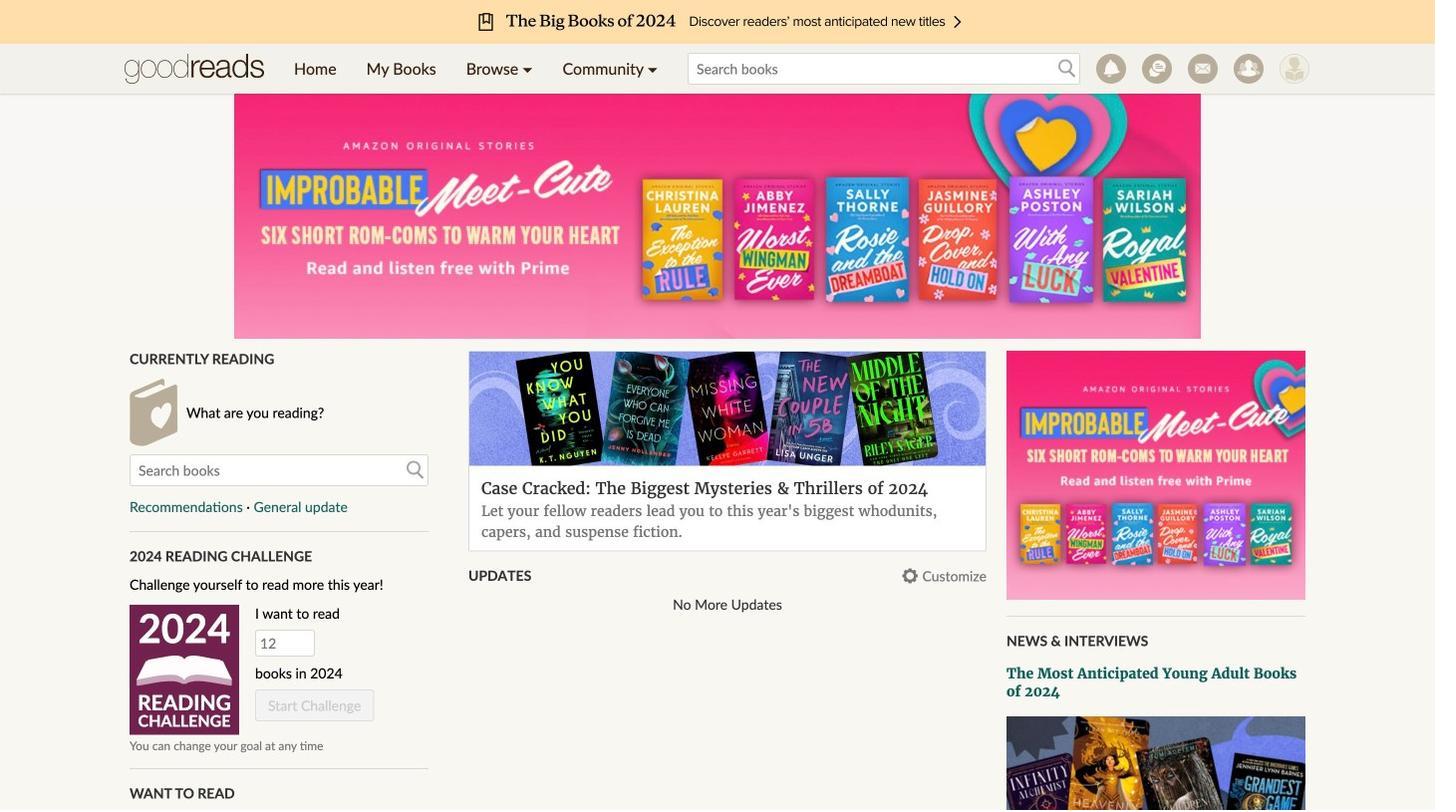 Task type: vqa. For each thing, say whether or not it's contained in the screenshot.
the most anticipated young adult books of 2024 image
yes



Task type: describe. For each thing, give the bounding box(es) containing it.
friend requests image
[[1234, 54, 1264, 84]]

my group discussions image
[[1142, 54, 1172, 84]]

1 horizontal spatial search for books to add to your shelves search field
[[688, 53, 1080, 85]]

Number of books you want to read in 2024 number field
[[255, 630, 315, 657]]

Search books text field
[[688, 53, 1080, 85]]

0 vertical spatial advertisement element
[[234, 90, 1201, 339]]

the most anticipated young adult books of 2024 image
[[1007, 717, 1306, 810]]

1 vertical spatial search for books to add to your shelves search field
[[130, 455, 429, 486]]



Task type: locate. For each thing, give the bounding box(es) containing it.
0 horizontal spatial search for books to add to your shelves search field
[[130, 455, 429, 486]]

0 vertical spatial search for books to add to your shelves search field
[[688, 53, 1080, 85]]

1 vertical spatial advertisement element
[[1007, 351, 1306, 600]]

menu
[[279, 44, 673, 94]]

inbox image
[[1188, 54, 1218, 84]]

Search for books to add to your shelves search field
[[688, 53, 1080, 85], [130, 455, 429, 486]]

Search books text field
[[130, 455, 429, 486]]

advertisement element
[[234, 90, 1201, 339], [1007, 351, 1306, 600]]

sam green image
[[1280, 54, 1310, 84]]

case cracked: the biggest mysteries & thrillers of 2024 image
[[469, 352, 986, 466]]

notifications image
[[1096, 54, 1126, 84]]



